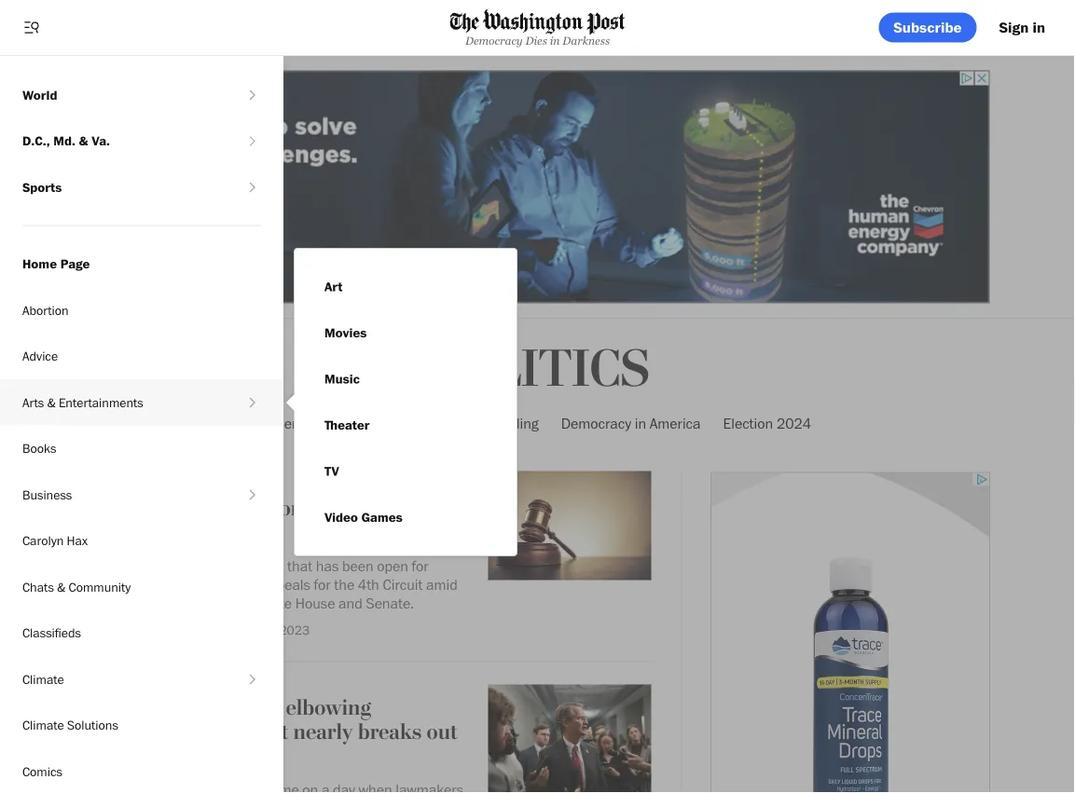 Task type: vqa. For each thing, say whether or not it's contained in the screenshot.
Democracy in America
yes



Task type: locate. For each thing, give the bounding box(es) containing it.
in down solutions
[[86, 744, 105, 770]]

in
[[1033, 18, 1045, 36], [550, 34, 560, 47], [635, 414, 646, 432], [86, 744, 105, 770]]

1 horizontal spatial circuit
[[383, 576, 423, 594]]

that
[[287, 557, 312, 575]]

d.c., md. & va. link
[[0, 118, 244, 164]]

democracy left dies
[[465, 34, 523, 47]]

0 horizontal spatial nicole
[[86, 557, 125, 575]]

0 horizontal spatial of
[[245, 576, 257, 594]]

administration
[[303, 414, 394, 432]]

amid
[[426, 576, 458, 594]]

climate for climate
[[22, 671, 64, 687]]

1 vertical spatial circuit
[[383, 576, 423, 594]]

polling link
[[497, 399, 539, 448]]

u.s.
[[180, 576, 204, 594]]

chats & community link
[[0, 564, 283, 610]]

1 vertical spatial berner
[[128, 557, 171, 575]]

biden inside biden nominates labor lawyer nicole berner to 4th circuit
[[86, 495, 141, 522]]

berner down business link
[[86, 520, 152, 546]]

nominates
[[147, 495, 245, 522]]

take
[[215, 557, 242, 575]]

biden up hax
[[86, 495, 141, 522]]

been
[[342, 557, 373, 575]]

&
[[79, 133, 88, 149], [47, 394, 56, 410], [57, 579, 66, 595]]

election
[[723, 414, 773, 432]]

0 vertical spatial nicole
[[373, 495, 432, 522]]

november
[[200, 622, 256, 638]]

for right open
[[412, 557, 429, 575]]

dies
[[525, 34, 547, 47]]

circuit up a
[[218, 520, 281, 546]]

democracy inside democracy dies in darkness link
[[465, 34, 523, 47]]

books link
[[0, 426, 283, 472]]

0 vertical spatial biden
[[264, 414, 300, 432]]

breaks
[[358, 719, 422, 746]]

d.c., md. & va.
[[22, 133, 110, 149]]

0 vertical spatial democracy
[[465, 34, 523, 47]]

biden nominates labor lawyer nicole berner to 4th circuit
[[86, 495, 432, 546]]

advertisement region
[[85, 70, 990, 303], [711, 472, 990, 793]]

biden inside "link"
[[264, 414, 300, 432]]

to
[[158, 520, 176, 546]]

advice
[[22, 348, 58, 364]]

& right arts
[[47, 394, 56, 410]]

and
[[339, 594, 363, 612]]

of down a
[[245, 576, 257, 594]]

4th down the been
[[358, 576, 379, 594]]

circuit
[[218, 520, 281, 546], [383, 576, 423, 594]]

the up and
[[334, 576, 354, 594]]

1 horizontal spatial nicole
[[373, 495, 432, 522]]

4th inside biden nominates labor lawyer nicole berner to 4th circuit
[[181, 520, 213, 546]]

climate solutions
[[22, 717, 118, 733]]

1 horizontal spatial for
[[412, 557, 429, 575]]

d.c.,
[[22, 133, 50, 149]]

1 horizontal spatial of
[[263, 695, 281, 721]]

nearly
[[293, 719, 353, 746]]

climate for climate solutions
[[22, 717, 64, 733]]

sections navigation element
[[0, 26, 283, 793]]

theater
[[324, 417, 370, 433]]

chats & community
[[22, 579, 131, 595]]

0 vertical spatial advertisement region
[[85, 70, 990, 303]]

entertainments
[[59, 394, 143, 410]]

in right sign
[[1033, 18, 1045, 36]]

1 horizontal spatial democracy
[[561, 414, 631, 432]]

1 horizontal spatial &
[[57, 579, 66, 595]]

in inside mccarthy accused of elbowing lawmaker, while fight nearly breaks out in senate
[[86, 744, 105, 770]]

carolyn hax
[[22, 533, 88, 549]]

between
[[176, 594, 229, 612]]

world
[[22, 87, 57, 103]]

tagline, democracy dies in darkness element
[[450, 34, 625, 47]]

elbowing
[[286, 695, 371, 721]]

classifieds link
[[0, 610, 283, 656]]

& right the chats
[[57, 579, 66, 595]]

berner up on
[[128, 557, 171, 575]]

democracy inside democracy in america "link"
[[561, 414, 631, 432]]

in inside "link"
[[635, 414, 646, 432]]

0 vertical spatial &
[[79, 133, 88, 149]]

0 vertical spatial 4th
[[181, 520, 213, 546]]

circuit inside biden nominates labor lawyer nicole berner to 4th circuit
[[218, 520, 281, 546]]

0 horizontal spatial circuit
[[218, 520, 281, 546]]

1 vertical spatial 4th
[[358, 576, 379, 594]]

dialog
[[283, 248, 517, 557]]

1 horizontal spatial 4th
[[358, 576, 379, 594]]

for down has
[[314, 576, 331, 594]]

house
[[295, 594, 335, 612]]

circuit down open
[[383, 576, 423, 594]]

in left the america on the right of the page
[[635, 414, 646, 432]]

chats
[[22, 579, 54, 595]]

games
[[361, 510, 403, 525]]

biden left theater on the bottom left
[[264, 414, 300, 432]]

1 vertical spatial democracy
[[561, 414, 631, 432]]

berner
[[86, 520, 152, 546], [128, 557, 171, 575]]

2 horizontal spatial &
[[79, 133, 88, 149]]

1 vertical spatial biden
[[86, 495, 141, 522]]

music
[[324, 371, 360, 387]]

climate up comics
[[22, 717, 64, 733]]

democracy dies in darkness
[[465, 34, 610, 47]]

4th inside nicole berner would take a seat that has been open for months on the u.s. court of appeals for the 4th circuit amid disagreement between the white house and senate.
[[358, 576, 379, 594]]

of right accused
[[263, 695, 281, 721]]

1 vertical spatial of
[[263, 695, 281, 721]]

the down court
[[232, 594, 253, 612]]

politics link
[[425, 338, 650, 401]]

2 horizontal spatial the
[[334, 576, 354, 594]]

democracy right polling
[[561, 414, 631, 432]]

1 horizontal spatial biden
[[264, 414, 300, 432]]

labor
[[251, 495, 300, 522]]

open
[[377, 557, 408, 575]]

0 horizontal spatial biden
[[86, 495, 141, 522]]

1 vertical spatial climate
[[22, 717, 64, 733]]

0 vertical spatial berner
[[86, 520, 152, 546]]

arts & entertainments link
[[0, 379, 244, 426]]

advice link
[[0, 333, 283, 379]]

climate down the classifieds
[[22, 671, 64, 687]]

va.
[[92, 133, 110, 149]]

1 vertical spatial nicole
[[86, 557, 125, 575]]

the
[[156, 576, 176, 594], [334, 576, 354, 594], [232, 594, 253, 612]]

2 vertical spatial &
[[57, 579, 66, 595]]

4th right 'to'
[[181, 520, 213, 546]]

1 vertical spatial &
[[47, 394, 56, 410]]

2024
[[777, 414, 811, 432]]

arts
[[22, 394, 44, 410]]

classifieds
[[22, 625, 81, 641]]

md.
[[53, 133, 75, 149]]

subscribe
[[894, 18, 962, 36]]

0 vertical spatial climate
[[22, 671, 64, 687]]

senate
[[110, 744, 174, 770]]

& left va.
[[79, 133, 88, 149]]

election 2024 link
[[723, 399, 811, 448]]

nicole up months
[[86, 557, 125, 575]]

sign in link
[[984, 13, 1060, 42]]

0 horizontal spatial 4th
[[181, 520, 213, 546]]

mccarthy accused of elbowing lawmaker, while fight nearly breaks out in senate
[[86, 695, 457, 770]]

1 climate from the top
[[22, 671, 64, 687]]

the right on
[[156, 576, 176, 594]]

nicole up open
[[373, 495, 432, 522]]

tech link
[[0, 26, 244, 72]]

of
[[245, 576, 257, 594], [263, 695, 281, 721]]

dialog containing art
[[283, 248, 517, 557]]

disagreement
[[86, 594, 172, 612]]

0 horizontal spatial democracy
[[465, 34, 523, 47]]

0 vertical spatial for
[[412, 557, 429, 575]]

0 vertical spatial of
[[245, 576, 257, 594]]

0 horizontal spatial for
[[314, 576, 331, 594]]

0 vertical spatial circuit
[[218, 520, 281, 546]]

for
[[412, 557, 429, 575], [314, 576, 331, 594]]

democracy
[[465, 34, 523, 47], [561, 414, 631, 432]]

white
[[256, 594, 292, 612]]

2 climate from the top
[[22, 717, 64, 733]]

mccarthy
[[86, 695, 178, 721]]

4th
[[181, 520, 213, 546], [358, 576, 379, 594]]

nicole
[[373, 495, 432, 522], [86, 557, 125, 575]]

circuit inside nicole berner would take a seat that has been open for months on the u.s. court of appeals for the 4th circuit amid disagreement between the white house and senate.
[[383, 576, 423, 594]]

0 horizontal spatial &
[[47, 394, 56, 410]]

appeals
[[261, 576, 310, 594]]



Task type: describe. For each thing, give the bounding box(es) containing it.
books
[[22, 441, 56, 456]]

a
[[246, 557, 253, 575]]

lawyer
[[305, 495, 368, 522]]

theater link
[[310, 402, 385, 448]]

home
[[22, 256, 57, 272]]

page
[[60, 256, 90, 272]]

sports
[[22, 179, 62, 195]]

business
[[22, 487, 72, 503]]

of inside nicole berner would take a seat that has been open for months on the u.s. court of appeals for the 4th circuit amid disagreement between the white house and senate.
[[245, 576, 257, 594]]

home page
[[22, 256, 90, 272]]

biden administration
[[264, 414, 394, 432]]

nicole inside biden nominates labor lawyer nicole berner to 4th circuit
[[373, 495, 432, 522]]

community
[[69, 579, 131, 595]]

music link
[[310, 356, 375, 402]]

movies
[[324, 325, 367, 341]]

mccarthy accused of elbowing lawmaker, while fight nearly breaks out in senate link
[[86, 695, 473, 773]]

abortion
[[22, 302, 69, 318]]

solutions
[[67, 717, 118, 733]]

would
[[174, 557, 211, 575]]

berner inside biden nominates labor lawyer nicole berner to 4th circuit
[[86, 520, 152, 546]]

hax
[[67, 533, 88, 549]]

america
[[650, 414, 701, 432]]

politics
[[425, 338, 650, 401]]

tv link
[[310, 448, 354, 495]]

biden for biden administration
[[264, 414, 300, 432]]

abortion link
[[0, 287, 283, 333]]

2023
[[279, 622, 310, 638]]

of inside mccarthy accused of elbowing lawmaker, while fight nearly breaks out in senate
[[263, 695, 281, 721]]

berner inside nicole berner would take a seat that has been open for months on the u.s. court of appeals for the 4th circuit amid disagreement between the white house and senate.
[[128, 557, 171, 575]]

video games
[[324, 510, 403, 525]]

november 15, 2023
[[200, 622, 310, 638]]

arts & entertainments
[[22, 394, 143, 410]]

senate.
[[366, 594, 414, 612]]

home page link
[[0, 241, 283, 287]]

climate link
[[0, 656, 244, 703]]

video games link
[[310, 495, 417, 541]]

art link
[[310, 264, 357, 310]]

world link
[[0, 72, 244, 118]]

seat
[[257, 557, 284, 575]]

1 horizontal spatial the
[[232, 594, 253, 612]]

sports link
[[0, 164, 244, 210]]

& for community
[[57, 579, 66, 595]]

1 vertical spatial advertisement region
[[711, 472, 990, 793]]

sign in
[[999, 18, 1045, 36]]

democracy in america
[[561, 414, 701, 432]]

biden administration link
[[264, 399, 394, 448]]

lawmaker,
[[86, 719, 184, 746]]

art
[[324, 279, 342, 295]]

months
[[86, 576, 133, 594]]

democracy for democracy dies in darkness
[[465, 34, 523, 47]]

has
[[316, 557, 339, 575]]

democracy dies in darkness link
[[450, 9, 625, 47]]

election 2024
[[723, 414, 811, 432]]

nicole inside nicole berner would take a seat that has been open for months on the u.s. court of appeals for the 4th circuit amid disagreement between the white house and senate.
[[86, 557, 125, 575]]

search and browse sections image
[[22, 18, 41, 37]]

carolyn
[[22, 533, 64, 549]]

movies link
[[310, 310, 382, 356]]

video
[[324, 510, 358, 525]]

climate solutions link
[[0, 703, 283, 749]]

& for entertainments
[[47, 394, 56, 410]]

darkness
[[562, 34, 610, 47]]

while
[[189, 719, 240, 746]]

primary element
[[0, 0, 1075, 56]]

biden for biden nominates labor lawyer nicole berner to 4th circuit
[[86, 495, 141, 522]]

0 horizontal spatial the
[[156, 576, 176, 594]]

democracy for democracy in america
[[561, 414, 631, 432]]

comics link
[[0, 749, 283, 793]]

the washington post homepage. image
[[450, 9, 625, 35]]

15,
[[259, 622, 276, 638]]

in right dies
[[550, 34, 560, 47]]

fight
[[245, 719, 288, 746]]

1 vertical spatial for
[[314, 576, 331, 594]]

biden nominates labor lawyer nicole berner to 4th circuit link
[[86, 495, 473, 550]]

polling
[[497, 414, 539, 432]]

accused
[[183, 695, 257, 721]]

tech
[[22, 41, 50, 56]]

sign
[[999, 18, 1029, 36]]

comics
[[22, 764, 62, 779]]

democracy in america link
[[561, 399, 701, 448]]



